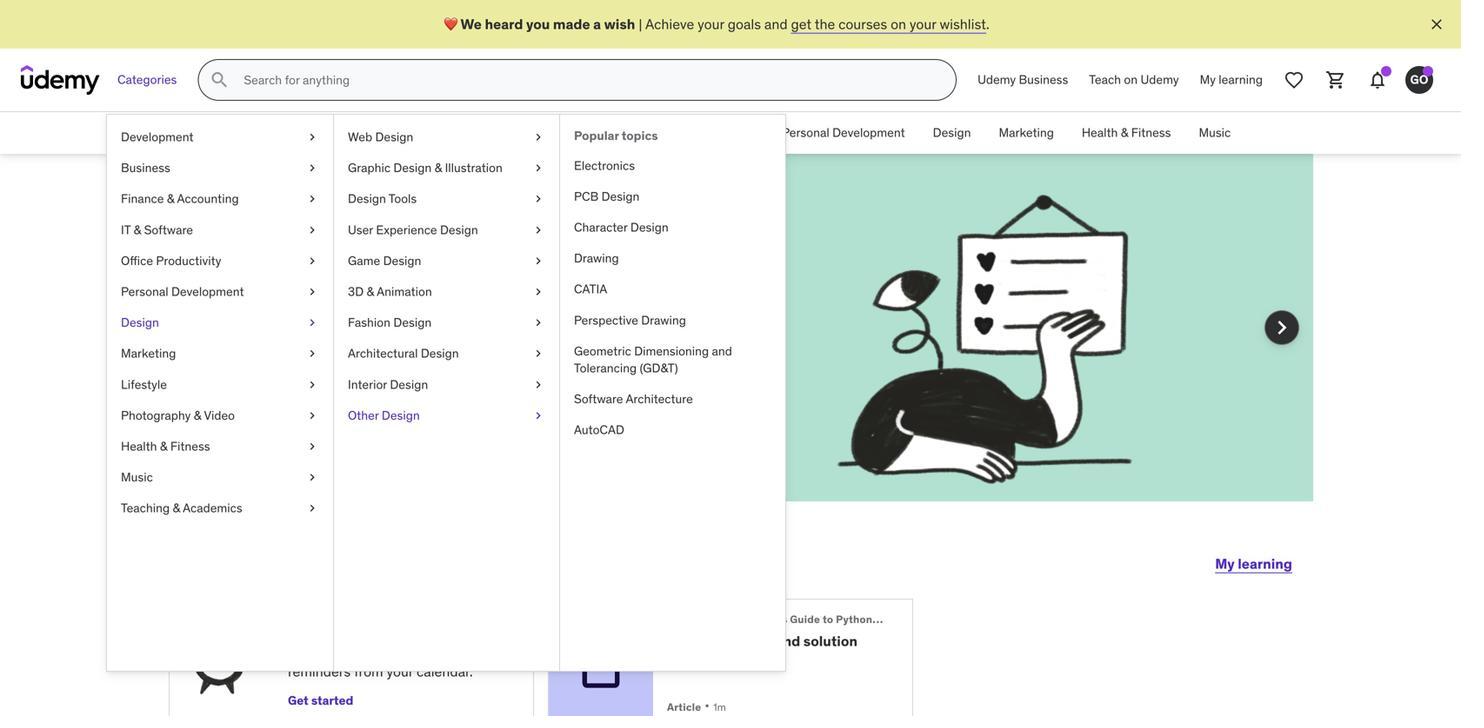 Task type: locate. For each thing, give the bounding box(es) containing it.
xsmall image inside architectural design link
[[531, 345, 545, 362]]

0 horizontal spatial health
[[121, 439, 157, 454]]

xsmall image inside design link
[[305, 314, 319, 332]]

other design link
[[334, 400, 559, 431]]

wishlist
[[940, 15, 986, 33], [231, 344, 278, 362]]

1 vertical spatial it & software
[[121, 222, 193, 238]]

marketing link down udemy business link
[[985, 112, 1068, 154]]

1 unread notification image
[[1381, 66, 1392, 77]]

a left wish at top
[[593, 15, 601, 33]]

design for other design
[[382, 408, 420, 423]]

interior design link
[[334, 369, 559, 400]]

fitness down the photography & video
[[170, 439, 210, 454]]

1 horizontal spatial it
[[554, 125, 564, 141]]

architectural design link
[[334, 338, 559, 369]]

0 vertical spatial on
[[891, 15, 906, 33]]

0 horizontal spatial marketing link
[[107, 338, 333, 369]]

marketing link up video
[[107, 338, 333, 369]]

udemy down the "." at the top of the page
[[978, 72, 1016, 88]]

finance
[[408, 125, 451, 141], [121, 191, 164, 207]]

accounting up 'illustration'
[[464, 125, 526, 141]]

0 horizontal spatial business
[[121, 160, 170, 176]]

graphic design & illustration link
[[334, 153, 559, 184]]

1 vertical spatial make
[[281, 325, 315, 343]]

1 horizontal spatial it & software
[[554, 125, 626, 141]]

xsmall image for development
[[305, 129, 319, 146]]

learning
[[1219, 72, 1263, 88], [1238, 555, 1292, 573]]

0 vertical spatial get
[[400, 325, 422, 343]]

office productivity link for health & fitness
[[640, 112, 768, 154]]

finance & accounting link down development link
[[107, 184, 333, 215]]

personal development for lifestyle
[[121, 284, 244, 300]]

0 horizontal spatial the
[[338, 344, 358, 362]]

finance & accounting down development link
[[121, 191, 239, 207]]

productivity up "electronics" link
[[689, 125, 754, 141]]

1 vertical spatial accounting
[[177, 191, 239, 207]]

0 vertical spatial finance & accounting
[[408, 125, 526, 141]]

made
[[553, 15, 590, 33]]

xsmall image inside fashion design link
[[531, 314, 545, 332]]

xsmall image inside game design link
[[531, 253, 545, 270]]

make inside did you make a wish?
[[372, 230, 468, 275]]

health & fitness link down video
[[107, 431, 333, 462]]

your down adds
[[387, 663, 413, 681]]

the up toward
[[426, 325, 446, 343]]

accounting
[[464, 125, 526, 141], [177, 191, 239, 207]]

schedule time to learn a little each day adds up. get reminders from your calendar.
[[288, 617, 473, 681]]

and right dimensioning in the left of the page
[[712, 343, 732, 359]]

2 vertical spatial on
[[501, 325, 517, 343]]

xsmall image for finance & accounting
[[305, 191, 319, 208]]

2 horizontal spatial get
[[446, 644, 468, 662]]

and left take at the left of page
[[281, 344, 304, 362]]

to right time
[[387, 617, 400, 635]]

.
[[986, 15, 990, 33]]

it & software
[[554, 125, 626, 141], [121, 222, 193, 238]]

1 horizontal spatial business
[[331, 125, 380, 141]]

web design link
[[334, 122, 559, 153]]

0 horizontal spatial finance
[[121, 191, 164, 207]]

business down development link
[[121, 160, 170, 176]]

courses right get
[[839, 15, 887, 33]]

design for graphic design & illustration
[[393, 160, 432, 176]]

the down come
[[338, 344, 358, 362]]

0 horizontal spatial productivity
[[156, 253, 221, 269]]

1 horizontal spatial office
[[654, 125, 686, 141]]

1 vertical spatial marketing link
[[107, 338, 333, 369]]

1 horizontal spatial wishlist
[[940, 15, 986, 33]]

wishlist inside get the courses on your wishlist
[[231, 344, 278, 362]]

2 horizontal spatial the
[[815, 15, 835, 33]]

music link
[[1185, 112, 1245, 154], [107, 462, 333, 493]]

health & fitness down photography
[[121, 439, 210, 454]]

my learning for my learning link to the top
[[1200, 72, 1263, 88]]

and down guide
[[775, 633, 800, 650]]

health & fitness link
[[1068, 112, 1185, 154], [107, 431, 333, 462]]

design for architectural design
[[421, 346, 459, 362]]

marketing link for lifestyle
[[107, 338, 333, 369]]

11. homework and solution link
[[667, 633, 885, 650]]

your left the "." at the top of the page
[[910, 15, 936, 33]]

2 horizontal spatial to
[[823, 613, 833, 627]]

office productivity for lifestyle
[[121, 253, 221, 269]]

1 vertical spatial it
[[121, 222, 131, 238]]

finance & accounting up 'illustration'
[[408, 125, 526, 141]]

1 horizontal spatial music link
[[1185, 112, 1245, 154]]

1 vertical spatial on
[[1124, 72, 1138, 88]]

1 vertical spatial music link
[[107, 462, 333, 493]]

topics
[[622, 128, 658, 144]]

2 vertical spatial software
[[574, 391, 623, 407]]

udemy business link
[[967, 59, 1079, 101]]

0 vertical spatial health & fitness link
[[1068, 112, 1185, 154]]

courses
[[839, 15, 887, 33], [449, 325, 498, 343]]

1 horizontal spatial office productivity
[[654, 125, 754, 141]]

and inside the ultimate beginners guide to python programming 11. homework and solution
[[775, 633, 800, 650]]

0 horizontal spatial a
[[475, 230, 495, 275]]

xsmall image inside photography & video link
[[305, 407, 319, 424]]

1 vertical spatial software
[[144, 222, 193, 238]]

personal for lifestyle
[[121, 284, 168, 300]]

fitness down teach on udemy link
[[1131, 125, 1171, 141]]

a up 3d & animation link
[[475, 230, 495, 275]]

software for lifestyle
[[144, 222, 193, 238]]

1 horizontal spatial to
[[387, 617, 400, 635]]

1 horizontal spatial health & fitness
[[1082, 125, 1171, 141]]

your
[[698, 15, 724, 33], [910, 15, 936, 33], [520, 325, 547, 343], [466, 344, 493, 362], [387, 663, 413, 681]]

get up and take the first step toward your goals.
[[400, 325, 422, 343]]

1 udemy from the left
[[978, 72, 1016, 88]]

0 vertical spatial it
[[554, 125, 564, 141]]

get inside get started button
[[288, 693, 309, 709]]

photography
[[121, 408, 191, 423]]

geometric
[[574, 343, 631, 359]]

1 vertical spatial courses
[[449, 325, 498, 343]]

0 horizontal spatial get
[[288, 693, 309, 709]]

productivity
[[689, 125, 754, 141], [156, 253, 221, 269]]

office productivity link for lifestyle
[[107, 246, 333, 277]]

0 horizontal spatial finance & accounting link
[[107, 184, 333, 215]]

design link for lifestyle
[[107, 308, 333, 338]]

achieve
[[645, 15, 694, 33]]

0 vertical spatial it & software
[[554, 125, 626, 141]]

health & fitness down teach on udemy link
[[1082, 125, 1171, 141]]

go link
[[1399, 59, 1440, 101]]

categories
[[117, 72, 177, 88]]

xsmall image
[[531, 129, 545, 146], [305, 160, 319, 177], [531, 160, 545, 177], [531, 191, 545, 208], [305, 253, 319, 270], [305, 284, 319, 301], [305, 314, 319, 332], [305, 345, 319, 362], [531, 345, 545, 362], [305, 376, 319, 393], [531, 376, 545, 393], [305, 407, 319, 424], [531, 407, 545, 424], [305, 469, 319, 486]]

architectural
[[348, 346, 418, 362]]

fashion
[[348, 315, 391, 331]]

and take the first step toward your goals.
[[278, 344, 533, 362]]

0 horizontal spatial to
[[265, 325, 278, 343]]

0 vertical spatial marketing
[[999, 125, 1054, 141]]

you up 3d
[[302, 230, 365, 275]]

0 horizontal spatial finance & accounting
[[121, 191, 239, 207]]

wishlist down the time
[[231, 344, 278, 362]]

0 vertical spatial health
[[1082, 125, 1118, 141]]

my learning for the bottommost my learning link
[[1215, 555, 1292, 573]]

0 horizontal spatial accounting
[[177, 191, 239, 207]]

finance for lifestyle
[[121, 191, 164, 207]]

carousel element
[[148, 154, 1313, 544]]

you inside did you make a wish?
[[302, 230, 365, 275]]

1 vertical spatial health
[[121, 439, 157, 454]]

xsmall image inside 3d & animation link
[[531, 284, 545, 301]]

0 horizontal spatial office productivity link
[[107, 246, 333, 277]]

0 horizontal spatial personal
[[121, 284, 168, 300]]

design link
[[919, 112, 985, 154], [107, 308, 333, 338]]

0 horizontal spatial wishlist
[[231, 344, 278, 362]]

to right the time
[[265, 325, 278, 343]]

0 vertical spatial music link
[[1185, 112, 1245, 154]]

to up "solution"
[[823, 613, 833, 627]]

design inside 'link'
[[390, 377, 428, 392]]

health
[[1082, 125, 1118, 141], [121, 439, 157, 454]]

xsmall image for it & software
[[305, 222, 319, 239]]

business for lifestyle
[[121, 160, 170, 176]]

my learning inside my learning link
[[1200, 72, 1263, 88]]

0 vertical spatial it & software link
[[540, 112, 640, 154]]

udemy right "teach"
[[1141, 72, 1179, 88]]

1 vertical spatial music
[[121, 470, 153, 485]]

xsmall image inside development link
[[305, 129, 319, 146]]

accounting down development link
[[177, 191, 239, 207]]

marketing up lifestyle
[[121, 346, 176, 362]]

1 vertical spatial office productivity
[[121, 253, 221, 269]]

1 vertical spatial my
[[1215, 555, 1235, 573]]

2 udemy from the left
[[1141, 72, 1179, 88]]

on
[[891, 15, 906, 33], [1124, 72, 1138, 88], [501, 325, 517, 343]]

photography & video link
[[107, 400, 333, 431]]

2 vertical spatial get
[[288, 693, 309, 709]]

animation
[[377, 284, 432, 300]]

1 horizontal spatial productivity
[[689, 125, 754, 141]]

0 horizontal spatial music link
[[107, 462, 333, 493]]

design for web design
[[375, 129, 413, 145]]

Search for anything text field
[[240, 65, 935, 95]]

1 horizontal spatial make
[[372, 230, 468, 275]]

0 horizontal spatial fitness
[[170, 439, 210, 454]]

xsmall image inside lifestyle link
[[305, 376, 319, 393]]

software for health & fitness
[[577, 125, 626, 141]]

courses up toward
[[449, 325, 498, 343]]

1 vertical spatial marketing
[[121, 346, 176, 362]]

xsmall image for photography & video
[[305, 407, 319, 424]]

music
[[1199, 125, 1231, 141], [121, 470, 153, 485]]

business link for health & fitness
[[317, 112, 394, 154]]

it
[[554, 125, 564, 141], [121, 222, 131, 238]]

architecture
[[626, 391, 693, 407]]

finance & accounting link for health & fitness
[[394, 112, 540, 154]]

xsmall image inside other design link
[[531, 407, 545, 424]]

up.
[[423, 644, 442, 662]]

0 vertical spatial software
[[577, 125, 626, 141]]

time
[[353, 617, 384, 635]]

0 vertical spatial fitness
[[1131, 125, 1171, 141]]

0 vertical spatial personal development
[[782, 125, 905, 141]]

xsmall image inside business link
[[305, 160, 319, 177]]

xsmall image inside interior design 'link'
[[531, 376, 545, 393]]

office for lifestyle
[[121, 253, 153, 269]]

get inside get the courses on your wishlist
[[400, 325, 422, 343]]

get for started
[[288, 693, 309, 709]]

the right get
[[815, 15, 835, 33]]

0 vertical spatial my learning
[[1200, 72, 1263, 88]]

1 vertical spatial it & software link
[[107, 215, 333, 246]]

reminders
[[288, 663, 351, 681]]

xsmall image inside graphic design & illustration link
[[531, 160, 545, 177]]

xsmall image inside marketing link
[[305, 345, 319, 362]]

0 vertical spatial health & fitness
[[1082, 125, 1171, 141]]

make for you
[[372, 230, 468, 275]]

goals
[[728, 15, 761, 33]]

and inside geometric dimensioning and tolerancing (gd&t)
[[712, 343, 732, 359]]

it & software link
[[540, 112, 640, 154], [107, 215, 333, 246]]

xsmall image inside teaching & academics link
[[305, 500, 319, 517]]

0 vertical spatial office
[[654, 125, 686, 141]]

xsmall image for business
[[305, 160, 319, 177]]

0 vertical spatial productivity
[[689, 125, 754, 141]]

shopping cart with 0 items image
[[1325, 70, 1346, 90]]

a
[[593, 15, 601, 33], [475, 230, 495, 275]]

xsmall image for design
[[305, 314, 319, 332]]

xsmall image inside music link
[[305, 469, 319, 486]]

xsmall image for fashion design
[[531, 314, 545, 332]]

marketing link
[[985, 112, 1068, 154], [107, 338, 333, 369]]

geometric dimensioning and tolerancing (gd&t)
[[574, 343, 732, 376]]

office productivity
[[654, 125, 754, 141], [121, 253, 221, 269]]

0 horizontal spatial personal development
[[121, 284, 244, 300]]

web design
[[348, 129, 413, 145]]

you
[[526, 15, 550, 33], [302, 230, 365, 275]]

productivity for lifestyle
[[156, 253, 221, 269]]

1 vertical spatial my learning
[[1215, 555, 1292, 573]]

xsmall image for graphic design & illustration
[[531, 160, 545, 177]]

0 vertical spatial personal
[[782, 125, 829, 141]]

get up calendar.
[[446, 644, 468, 662]]

architectural design
[[348, 346, 459, 362]]

productivity left did
[[156, 253, 221, 269]]

geometric dimensioning and tolerancing (gd&t) link
[[560, 336, 785, 384]]

health down "teach"
[[1082, 125, 1118, 141]]

1 horizontal spatial a
[[593, 15, 601, 33]]

perspective
[[574, 312, 638, 328]]

it for lifestyle
[[121, 222, 131, 238]]

1 vertical spatial health & fitness link
[[107, 431, 333, 462]]

1 vertical spatial my learning link
[[1215, 544, 1292, 585]]

xsmall image for web design
[[531, 129, 545, 146]]

design
[[933, 125, 971, 141], [375, 129, 413, 145], [393, 160, 432, 176], [602, 189, 640, 204], [348, 191, 386, 207], [630, 220, 669, 235], [440, 222, 478, 238], [383, 253, 421, 269], [121, 315, 159, 331], [393, 315, 432, 331], [421, 346, 459, 362], [390, 377, 428, 392], [382, 408, 420, 423]]

it
[[318, 325, 327, 343]]

xsmall image for user experience design
[[531, 222, 545, 239]]

1 horizontal spatial get
[[400, 325, 422, 343]]

you left the made
[[526, 15, 550, 33]]

wishlist up udemy business
[[940, 15, 986, 33]]

1 horizontal spatial it & software link
[[540, 112, 640, 154]]

0 horizontal spatial on
[[501, 325, 517, 343]]

0 vertical spatial business
[[1019, 72, 1068, 88]]

1 vertical spatial office productivity link
[[107, 246, 333, 277]]

health down photography
[[121, 439, 157, 454]]

0 vertical spatial office productivity
[[654, 125, 754, 141]]

fitness
[[1131, 125, 1171, 141], [170, 439, 210, 454]]

business up graphic
[[331, 125, 380, 141]]

1 horizontal spatial design link
[[919, 112, 985, 154]]

1 vertical spatial wishlist
[[231, 344, 278, 362]]

let's start learning, gary
[[169, 543, 514, 579]]

drawing down character
[[574, 251, 619, 266]]

|
[[639, 15, 642, 33]]

1 vertical spatial health & fitness
[[121, 439, 210, 454]]

finance & accounting link up 'illustration'
[[394, 112, 540, 154]]

get left started
[[288, 693, 309, 709]]

office productivity link up the time
[[107, 246, 333, 277]]

0 horizontal spatial personal development link
[[107, 277, 333, 308]]

popular
[[574, 128, 619, 144]]

development
[[832, 125, 905, 141], [121, 129, 194, 145], [171, 284, 244, 300]]

software inside the other design element
[[574, 391, 623, 407]]

schedule
[[288, 617, 350, 635]]

marketing down udemy business link
[[999, 125, 1054, 141]]

xsmall image inside web design link
[[531, 129, 545, 146]]

xsmall image inside design tools link
[[531, 191, 545, 208]]

time to make it come true.
[[231, 325, 400, 343]]

character design
[[574, 220, 669, 235]]

notifications image
[[1367, 70, 1388, 90]]

finance & accounting
[[408, 125, 526, 141], [121, 191, 239, 207]]

first
[[362, 344, 386, 362]]

a
[[288, 644, 296, 662]]

business left "teach"
[[1019, 72, 1068, 88]]

1 vertical spatial you
[[302, 230, 365, 275]]

0 vertical spatial office productivity link
[[640, 112, 768, 154]]

business for health & fitness
[[331, 125, 380, 141]]

xsmall image for personal development
[[305, 284, 319, 301]]

0 horizontal spatial udemy
[[978, 72, 1016, 88]]

1 horizontal spatial finance & accounting link
[[394, 112, 540, 154]]

xsmall image
[[305, 129, 319, 146], [305, 191, 319, 208], [305, 222, 319, 239], [531, 222, 545, 239], [531, 253, 545, 270], [531, 284, 545, 301], [531, 314, 545, 332], [305, 438, 319, 455], [305, 500, 319, 517]]

your up "goals."
[[520, 325, 547, 343]]

development for lifestyle
[[171, 284, 244, 300]]

health for bottom health & fitness link
[[121, 439, 157, 454]]

it & software link for lifestyle
[[107, 215, 333, 246]]

drawing up dimensioning in the left of the page
[[641, 312, 686, 328]]

1 horizontal spatial courses
[[839, 15, 887, 33]]

1 horizontal spatial marketing
[[999, 125, 1054, 141]]

health & fitness link down teach on udemy link
[[1068, 112, 1185, 154]]

on inside get the courses on your wishlist
[[501, 325, 517, 343]]

xsmall image inside 'office productivity' link
[[305, 253, 319, 270]]

xsmall image for 3d & animation
[[531, 284, 545, 301]]

health & fitness
[[1082, 125, 1171, 141], [121, 439, 210, 454]]

teach on udemy
[[1089, 72, 1179, 88]]

marketing for health & fitness
[[999, 125, 1054, 141]]

marketing link for health & fitness
[[985, 112, 1068, 154]]

1 vertical spatial design link
[[107, 308, 333, 338]]

get
[[791, 15, 812, 33]]

xsmall image inside user experience design link
[[531, 222, 545, 239]]

ultimate
[[688, 613, 733, 627]]

0 vertical spatial design link
[[919, 112, 985, 154]]

1 vertical spatial get
[[446, 644, 468, 662]]

office productivity link up pcb design link
[[640, 112, 768, 154]]



Task type: vqa. For each thing, say whether or not it's contained in the screenshot.
24,000+
no



Task type: describe. For each thing, give the bounding box(es) containing it.
time
[[231, 325, 262, 343]]

get the courses on your wishlist link
[[791, 15, 986, 33]]

software architecture link
[[560, 384, 785, 415]]

courses inside get the courses on your wishlist
[[449, 325, 498, 343]]

get for the
[[400, 325, 422, 343]]

xsmall image for teaching & academics
[[305, 500, 319, 517]]

0 vertical spatial learning
[[1219, 72, 1263, 88]]

next image
[[1268, 314, 1296, 342]]

it & software for lifestyle
[[121, 222, 193, 238]]

game design link
[[334, 246, 559, 277]]

personal for health & fitness
[[782, 125, 829, 141]]

productivity for health & fitness
[[689, 125, 754, 141]]

it & software link for health & fitness
[[540, 112, 640, 154]]

guide
[[790, 613, 820, 627]]

wish
[[604, 15, 635, 33]]

it & software for health & fitness
[[554, 125, 626, 141]]

1 horizontal spatial on
[[891, 15, 906, 33]]

2 horizontal spatial business
[[1019, 72, 1068, 88]]

to inside carousel element
[[265, 325, 278, 343]]

teaching & academics
[[121, 501, 242, 516]]

xsmall image for music
[[305, 469, 319, 486]]

and inside carousel element
[[281, 344, 304, 362]]

xsmall image for interior design
[[531, 376, 545, 393]]

video
[[204, 408, 235, 423]]

lifestyle link
[[107, 369, 333, 400]]

learning,
[[313, 543, 439, 579]]

graphic
[[348, 160, 391, 176]]

it for health & fitness
[[554, 125, 564, 141]]

design for game design
[[383, 253, 421, 269]]

did you make a wish?
[[231, 230, 495, 318]]

development for health & fitness
[[832, 125, 905, 141]]

finance & accounting for health & fitness
[[408, 125, 526, 141]]

you have alerts image
[[1423, 66, 1433, 77]]

tolerancing
[[574, 360, 637, 376]]

xsmall image for other design
[[531, 407, 545, 424]]

your left goals
[[698, 15, 724, 33]]

0 vertical spatial courses
[[839, 15, 887, 33]]

article
[[667, 701, 701, 715]]

3d & animation
[[348, 284, 432, 300]]

design for character design
[[630, 220, 669, 235]]

lifestyle
[[121, 377, 167, 392]]

catia link
[[560, 274, 785, 305]]

the inside get the courses on your wishlist
[[426, 325, 446, 343]]

0 vertical spatial wishlist
[[940, 15, 986, 33]]

accounting for lifestyle
[[177, 191, 239, 207]]

other design element
[[559, 115, 785, 671]]

xsmall image for design tools
[[531, 191, 545, 208]]

user experience design link
[[334, 215, 559, 246]]

office for health & fitness
[[654, 125, 686, 141]]

article • 1m
[[667, 698, 726, 715]]

the ultimate beginners guide to python programming 11. homework and solution
[[667, 613, 945, 650]]

office productivity for health & fitness
[[654, 125, 754, 141]]

finance for health & fitness
[[408, 125, 451, 141]]

marketing for lifestyle
[[121, 346, 176, 362]]

0 horizontal spatial music
[[121, 470, 153, 485]]

started
[[311, 693, 353, 709]]

personal development link for health & fitness
[[768, 112, 919, 154]]

xsmall image for lifestyle
[[305, 376, 319, 393]]

come
[[330, 325, 365, 343]]

xsmall image for marketing
[[305, 345, 319, 362]]

goals.
[[496, 344, 533, 362]]

and left get
[[764, 15, 788, 33]]

software architecture
[[574, 391, 693, 407]]

pcb design
[[574, 189, 640, 204]]

development link
[[107, 122, 333, 153]]

let's
[[169, 543, 235, 579]]

design tools
[[348, 191, 417, 207]]

design for fashion design
[[393, 315, 432, 331]]

0 vertical spatial my
[[1200, 72, 1216, 88]]

popular topics
[[574, 128, 658, 144]]

fitness for the rightmost health & fitness link
[[1131, 125, 1171, 141]]

1m
[[713, 701, 726, 715]]

python
[[836, 613, 873, 627]]

graphic design & illustration
[[348, 160, 503, 176]]

udemy business
[[978, 72, 1068, 88]]

electronics link
[[560, 150, 785, 181]]

0 vertical spatial my learning link
[[1189, 59, 1273, 101]]

wishlist image
[[1284, 70, 1305, 90]]

user
[[348, 222, 373, 238]]

•
[[705, 698, 710, 715]]

fashion design link
[[334, 308, 559, 338]]

did
[[231, 230, 295, 275]]

toward
[[420, 344, 463, 362]]

3d
[[348, 284, 364, 300]]

heard
[[485, 15, 523, 33]]

pcb design link
[[560, 181, 785, 212]]

other
[[348, 408, 379, 423]]

solution
[[803, 633, 858, 650]]

xsmall image for health & fitness
[[305, 438, 319, 455]]

design for pcb design
[[602, 189, 640, 204]]

homework
[[687, 633, 772, 650]]

finance & accounting for lifestyle
[[121, 191, 239, 207]]

day
[[364, 644, 386, 662]]

we
[[461, 15, 482, 33]]

0 vertical spatial the
[[815, 15, 835, 33]]

accounting for health & fitness
[[464, 125, 526, 141]]

close image
[[1428, 16, 1446, 33]]

1 horizontal spatial music
[[1199, 125, 1231, 141]]

0 vertical spatial you
[[526, 15, 550, 33]]

your left "goals."
[[466, 344, 493, 362]]

1 horizontal spatial drawing
[[641, 312, 686, 328]]

gary
[[445, 543, 514, 579]]

character
[[574, 220, 628, 235]]

take
[[308, 344, 335, 362]]

get inside schedule time to learn a little each day adds up. get reminders from your calendar.
[[446, 644, 468, 662]]

teach on udemy link
[[1079, 59, 1189, 101]]

teaching
[[121, 501, 170, 516]]

fitness for bottom health & fitness link
[[170, 439, 210, 454]]

photography & video
[[121, 408, 235, 423]]

get started button
[[288, 689, 353, 714]]

health for the rightmost health & fitness link
[[1082, 125, 1118, 141]]

business link for lifestyle
[[107, 153, 333, 184]]

xsmall image for architectural design
[[531, 345, 545, 362]]

your inside get the courses on your wishlist
[[520, 325, 547, 343]]

teaching & academics link
[[107, 493, 333, 524]]

interior design
[[348, 377, 428, 392]]

catia
[[574, 282, 607, 297]]

(gd&t)
[[640, 360, 678, 376]]

health & fitness for bottom health & fitness link
[[121, 439, 210, 454]]

calendar.
[[417, 663, 473, 681]]

to inside the ultimate beginners guide to python programming 11. homework and solution
[[823, 613, 833, 627]]

game design
[[348, 253, 421, 269]]

make for to
[[281, 325, 315, 343]]

1 vertical spatial learning
[[1238, 555, 1292, 573]]

web
[[348, 129, 372, 145]]

teach
[[1089, 72, 1121, 88]]

your inside schedule time to learn a little each day adds up. get reminders from your calendar.
[[387, 663, 413, 681]]

drawing link
[[560, 243, 785, 274]]

start
[[240, 543, 307, 579]]

perspective drawing
[[574, 312, 686, 328]]

design tools link
[[334, 184, 559, 215]]

2 horizontal spatial on
[[1124, 72, 1138, 88]]

tools
[[389, 191, 417, 207]]

0 vertical spatial drawing
[[574, 251, 619, 266]]

to inside schedule time to learn a little each day adds up. get reminders from your calendar.
[[387, 617, 400, 635]]

1 horizontal spatial health & fitness link
[[1068, 112, 1185, 154]]

finance & accounting link for lifestyle
[[107, 184, 333, 215]]

get started
[[288, 693, 353, 709]]

design for interior design
[[390, 377, 428, 392]]

a inside did you make a wish?
[[475, 230, 495, 275]]

user experience design
[[348, 222, 478, 238]]

11.
[[667, 633, 684, 650]]

true.
[[368, 325, 396, 343]]

udemy image
[[21, 65, 100, 95]]

wish?
[[231, 273, 333, 318]]

illustration
[[445, 160, 503, 176]]

design link for health & fitness
[[919, 112, 985, 154]]

personal development link for lifestyle
[[107, 277, 333, 308]]

beginners
[[735, 613, 788, 627]]

categories button
[[107, 59, 187, 101]]

from
[[354, 663, 383, 681]]

health & fitness for the rightmost health & fitness link
[[1082, 125, 1171, 141]]

xsmall image for office productivity
[[305, 253, 319, 270]]

each
[[331, 644, 361, 662]]

step
[[389, 344, 417, 362]]

learn
[[404, 617, 437, 635]]

game
[[348, 253, 380, 269]]

submit search image
[[209, 70, 230, 90]]

get the courses on your wishlist
[[231, 325, 547, 362]]

personal development for health & fitness
[[782, 125, 905, 141]]

xsmall image for game design
[[531, 253, 545, 270]]

programming
[[875, 613, 945, 627]]

autocad
[[574, 422, 624, 438]]

the
[[667, 613, 686, 627]]



